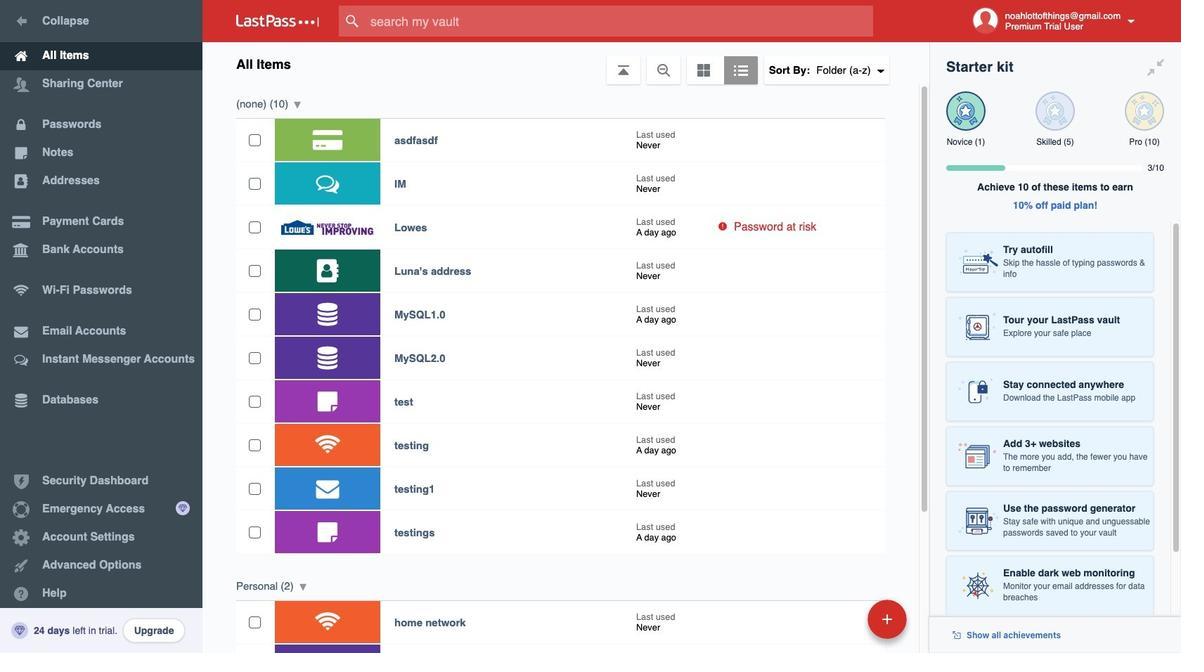 Task type: describe. For each thing, give the bounding box(es) containing it.
new item navigation
[[771, 595, 915, 653]]

new item element
[[771, 599, 912, 639]]

Search search field
[[339, 6, 901, 37]]

vault options navigation
[[202, 42, 929, 84]]

search my vault text field
[[339, 6, 901, 37]]

main navigation navigation
[[0, 0, 202, 653]]



Task type: vqa. For each thing, say whether or not it's contained in the screenshot.
SEARCH PEOPLE I TRUST text field
no



Task type: locate. For each thing, give the bounding box(es) containing it.
lastpass image
[[236, 15, 319, 27]]



